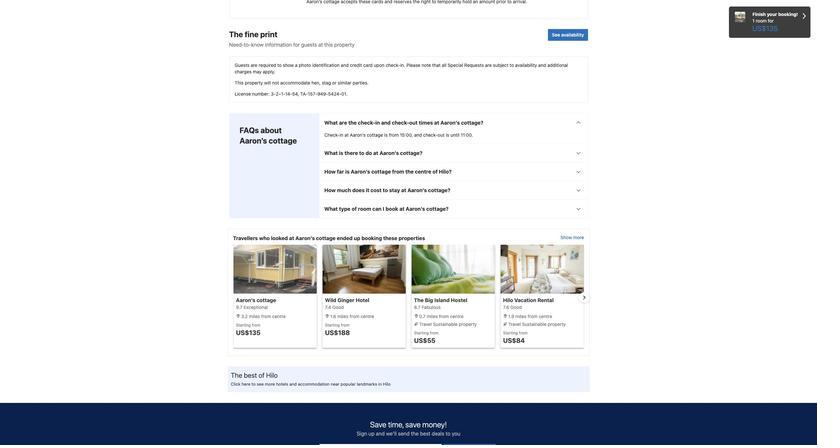 Task type: locate. For each thing, give the bounding box(es) containing it.
out left times on the top of page
[[410, 120, 418, 126]]

up right "sign"
[[369, 431, 375, 437]]

aaron's cottage 9.7 exceptional
[[236, 297, 276, 310]]

the inside the fine print need-to-know information for guests at this property
[[229, 30, 243, 39]]

from up us$188
[[341, 323, 350, 328]]

0 vertical spatial in
[[376, 120, 380, 126]]

best
[[244, 372, 257, 379], [420, 431, 431, 437]]

starting
[[236, 323, 251, 328], [325, 323, 340, 328], [414, 331, 429, 336], [504, 331, 518, 336]]

0 horizontal spatial travel
[[420, 322, 432, 327]]

best up here
[[244, 372, 257, 379]]

travel sustainable property for us$84
[[507, 322, 566, 327]]

cottage? down 15:00,
[[400, 150, 423, 156]]

save
[[406, 420, 421, 429]]

2 vertical spatial hilo
[[383, 382, 391, 387]]

1 horizontal spatial travel
[[509, 322, 521, 327]]

travel
[[420, 322, 432, 327], [509, 322, 521, 327]]

aaron's
[[441, 120, 460, 126], [350, 132, 366, 138], [240, 136, 267, 145], [380, 150, 399, 156], [351, 169, 370, 175], [408, 187, 427, 193], [406, 206, 425, 212], [296, 235, 315, 241], [236, 297, 256, 303]]

0 horizontal spatial up
[[354, 235, 361, 241]]

starting down 1.6
[[325, 323, 340, 328]]

accordion control element
[[319, 113, 588, 218]]

check- up check-in at aaron's cottage is from 15:00, and check-out is until 11:00.
[[392, 120, 410, 126]]

to left see at the bottom left of page
[[252, 382, 256, 387]]

is inside dropdown button
[[346, 169, 350, 175]]

to left the you
[[446, 431, 451, 437]]

are up check-
[[339, 120, 347, 126]]

0 horizontal spatial availability
[[516, 62, 538, 68]]

starting inside starting from us$135
[[236, 323, 251, 328]]

2 sustainable from the left
[[523, 322, 547, 327]]

0 vertical spatial what
[[325, 120, 338, 126]]

and inside save time, save money! sign up and we'll send the best deals to you
[[376, 431, 385, 437]]

cottage inside dropdown button
[[372, 169, 391, 175]]

travel for us$55
[[420, 322, 432, 327]]

from up us$84
[[519, 331, 528, 336]]

region containing us$135
[[228, 245, 590, 351]]

the up how much does it cost to stay at aaron's cottage?
[[406, 169, 414, 175]]

travel sustainable property down 1.9 miles from centre on the right of page
[[507, 322, 566, 327]]

2 horizontal spatial hilo
[[504, 297, 513, 303]]

cottage up what is there to do at aaron's cottage?
[[367, 132, 383, 138]]

cottage? inside dropdown button
[[428, 187, 451, 193]]

starting for us$188
[[325, 323, 340, 328]]

to left do
[[359, 150, 365, 156]]

1 sustainable from the left
[[433, 322, 458, 327]]

0 horizontal spatial room
[[358, 206, 371, 212]]

at inside dropdown button
[[402, 187, 407, 193]]

and down save
[[376, 431, 385, 437]]

information
[[265, 42, 292, 48]]

travel sustainable property
[[418, 322, 477, 327], [507, 322, 566, 327]]

check-
[[386, 62, 401, 68], [358, 120, 376, 126], [392, 120, 410, 126], [423, 132, 438, 138]]

and right the hotels
[[290, 382, 297, 387]]

this
[[325, 42, 333, 48]]

centre down the aaron's cottage 9.7 exceptional
[[272, 314, 286, 319]]

sustainable down 0.7 miles from centre
[[433, 322, 458, 327]]

looked
[[271, 235, 288, 241]]

starting down '3.2' at the left bottom
[[236, 323, 251, 328]]

the up need-
[[229, 30, 243, 39]]

availability right the 'subject'
[[516, 62, 538, 68]]

from inside dropdown button
[[392, 169, 404, 175]]

much
[[337, 187, 351, 193]]

of for hilo
[[259, 372, 265, 379]]

aaron's right stay
[[408, 187, 427, 193]]

these
[[384, 235, 398, 241]]

1 horizontal spatial up
[[369, 431, 375, 437]]

0 vertical spatial us$135
[[753, 24, 779, 33]]

the inside the best of hilo click here to see more hotels and accommodation near popular landmarks in hilo
[[231, 372, 242, 379]]

big
[[425, 297, 433, 303]]

8.7 fabulous
[[414, 305, 441, 310]]

cottage left the ended
[[316, 235, 336, 241]]

hilo right landmarks
[[383, 382, 391, 387]]

centre down rental
[[539, 314, 553, 319]]

is left there
[[339, 150, 344, 156]]

travel down 0.7
[[420, 322, 432, 327]]

0 horizontal spatial are
[[251, 62, 258, 68]]

property down rental
[[548, 322, 566, 327]]

at right times on the top of page
[[435, 120, 440, 126]]

1.6 miles from centre
[[329, 314, 374, 319]]

cottage up cost
[[372, 169, 391, 175]]

starting up us$84
[[504, 331, 518, 336]]

availability
[[562, 32, 584, 38], [516, 62, 538, 68]]

availability inside guests are required to show a photo identification and credit card upon check-in. please note that all special requests are subject to availability and additional charges may apply.
[[516, 62, 538, 68]]

what left type
[[325, 206, 338, 212]]

and inside dropdown button
[[381, 120, 391, 126]]

0 horizontal spatial more
[[265, 382, 275, 387]]

to right the 'subject'
[[510, 62, 514, 68]]

1 vertical spatial out
[[438, 132, 445, 138]]

cost
[[371, 187, 382, 193]]

finish
[[753, 11, 766, 17]]

faqs about aaron's cottage
[[240, 126, 297, 145]]

centre inside how far is aaron's cottage from the centre of hilo? dropdown button
[[415, 169, 432, 175]]

from down the big island hostel 8.7 fabulous
[[439, 314, 449, 319]]

0 vertical spatial best
[[244, 372, 257, 379]]

is left until
[[446, 132, 450, 138]]

1 vertical spatial how
[[325, 187, 336, 193]]

centre left hilo?
[[415, 169, 432, 175]]

out
[[410, 120, 418, 126], [438, 132, 445, 138]]

0 vertical spatial up
[[354, 235, 361, 241]]

send
[[398, 431, 410, 437]]

centre
[[415, 169, 432, 175], [272, 314, 286, 319], [361, 314, 374, 319], [450, 314, 464, 319], [539, 314, 553, 319]]

1 horizontal spatial sustainable
[[523, 322, 547, 327]]

and inside the best of hilo click here to see more hotels and accommodation near popular landmarks in hilo
[[290, 382, 297, 387]]

best left deals
[[420, 431, 431, 437]]

hilo inside 'hilo vacation rental 7.6 good'
[[504, 297, 513, 303]]

centre down hostel
[[450, 314, 464, 319]]

what down check-
[[325, 150, 338, 156]]

the left the 'big'
[[414, 297, 424, 303]]

miles down the '9.7 exceptional'
[[249, 314, 260, 319]]

license
[[235, 91, 251, 97]]

starting inside starting from us$55
[[414, 331, 429, 336]]

hilo up 7.6 good
[[504, 297, 513, 303]]

how left much
[[325, 187, 336, 193]]

is right far
[[346, 169, 350, 175]]

aaron's up how far is aaron's cottage from the centre of hilo?
[[380, 150, 399, 156]]

at left this
[[319, 42, 323, 48]]

and left the additional
[[539, 62, 547, 68]]

are
[[251, 62, 258, 68], [485, 62, 492, 68], [339, 120, 347, 126]]

sustainable
[[433, 322, 458, 327], [523, 322, 547, 327]]

starting for us$84
[[504, 331, 518, 336]]

14-
[[285, 91, 293, 97]]

are inside dropdown button
[[339, 120, 347, 126]]

11:00.
[[461, 132, 473, 138]]

show
[[561, 235, 572, 240]]

cottage down about
[[269, 136, 297, 145]]

9.7 exceptional
[[236, 305, 268, 310]]

starting inside starting from us$188
[[325, 323, 340, 328]]

and left credit
[[341, 62, 349, 68]]

how inside dropdown button
[[325, 169, 336, 175]]

book
[[386, 206, 398, 212]]

5424-
[[328, 91, 342, 97]]

is left 15:00,
[[385, 132, 388, 138]]

show more
[[561, 235, 584, 240]]

2 vertical spatial the
[[411, 431, 419, 437]]

the inside save time, save money! sign up and we'll send the best deals to you
[[411, 431, 419, 437]]

availability inside button
[[562, 32, 584, 38]]

1 vertical spatial the
[[414, 297, 424, 303]]

0 horizontal spatial us$135
[[236, 329, 261, 337]]

of inside the best of hilo click here to see more hotels and accommodation near popular landmarks in hilo
[[259, 372, 265, 379]]

up
[[354, 235, 361, 241], [369, 431, 375, 437]]

1 horizontal spatial are
[[339, 120, 347, 126]]

to left stay
[[383, 187, 388, 193]]

miles for cottage
[[249, 314, 260, 319]]

01.
[[342, 91, 348, 97]]

0 vertical spatial out
[[410, 120, 418, 126]]

3 what from the top
[[325, 206, 338, 212]]

1 vertical spatial more
[[265, 382, 275, 387]]

to inside 'dropdown button'
[[359, 150, 365, 156]]

check- up do
[[358, 120, 376, 126]]

2 how from the top
[[325, 187, 336, 193]]

property right this
[[334, 42, 355, 48]]

starting inside starting from us$84
[[504, 331, 518, 336]]

starting from us$55
[[414, 331, 439, 344]]

from down 'hilo vacation rental 7.6 good'
[[528, 314, 538, 319]]

check- right upon
[[386, 62, 401, 68]]

1 horizontal spatial room
[[756, 18, 767, 24]]

centre for the big island hostel
[[450, 314, 464, 319]]

guests
[[301, 42, 317, 48]]

travellers
[[233, 235, 258, 241]]

save time, save money! sign up and we'll send the best deals to you
[[357, 420, 461, 437]]

0 vertical spatial of
[[433, 169, 438, 175]]

parties.
[[353, 80, 369, 86]]

0 horizontal spatial sustainable
[[433, 322, 458, 327]]

room left can
[[358, 206, 371, 212]]

2 horizontal spatial of
[[433, 169, 438, 175]]

1 horizontal spatial best
[[420, 431, 431, 437]]

cottage? down hilo?
[[428, 187, 451, 193]]

what type of room can i book at aaron's cottage?
[[325, 206, 449, 212]]

2 vertical spatial of
[[259, 372, 265, 379]]

what inside what is there to do at aaron's cottage? 'dropdown button'
[[325, 150, 338, 156]]

centre for wild ginger hotel
[[361, 314, 374, 319]]

do
[[366, 150, 372, 156]]

sustainable down 1.9 miles from centre on the right of page
[[523, 322, 547, 327]]

miles for big
[[427, 314, 438, 319]]

what
[[325, 120, 338, 126], [325, 150, 338, 156], [325, 206, 338, 212]]

the up click
[[231, 372, 242, 379]]

and
[[341, 62, 349, 68], [539, 62, 547, 68], [381, 120, 391, 126], [414, 132, 422, 138], [290, 382, 297, 387], [376, 431, 385, 437]]

sustainable for us$55
[[433, 322, 458, 327]]

0 vertical spatial for
[[768, 18, 774, 24]]

1 how from the top
[[325, 169, 336, 175]]

to inside save time, save money! sign up and we'll send the best deals to you
[[446, 431, 451, 437]]

the inside the big island hostel 8.7 fabulous
[[414, 297, 424, 303]]

from down 3.2 miles from centre
[[252, 323, 261, 328]]

to inside the best of hilo click here to see more hotels and accommodation near popular landmarks in hilo
[[252, 382, 256, 387]]

how inside dropdown button
[[325, 187, 336, 193]]

availability right see
[[562, 32, 584, 38]]

of left hilo?
[[433, 169, 438, 175]]

2 vertical spatial in
[[379, 382, 382, 387]]

miles right 0.7
[[427, 314, 438, 319]]

of for room
[[352, 206, 357, 212]]

upon
[[374, 62, 385, 68]]

949-
[[318, 91, 328, 97]]

2 vertical spatial the
[[231, 372, 242, 379]]

see
[[552, 32, 561, 38]]

see
[[257, 382, 264, 387]]

0 horizontal spatial of
[[259, 372, 265, 379]]

the down save
[[411, 431, 419, 437]]

all
[[442, 62, 447, 68]]

check-in at aaron's cottage is from 15:00, and check-out is until 11:00.
[[325, 132, 473, 138]]

to
[[278, 62, 282, 68], [510, 62, 514, 68], [359, 150, 365, 156], [383, 187, 388, 193], [252, 382, 256, 387], [446, 431, 451, 437]]

in inside what are the check-in and check-out times at aaron's cottage? dropdown button
[[376, 120, 380, 126]]

region
[[228, 245, 590, 351]]

and right 15:00,
[[414, 132, 422, 138]]

from
[[389, 132, 399, 138], [392, 169, 404, 175], [261, 314, 271, 319], [350, 314, 360, 319], [439, 314, 449, 319], [528, 314, 538, 319], [252, 323, 261, 328], [341, 323, 350, 328], [430, 331, 439, 336], [519, 331, 528, 336]]

1 horizontal spatial hilo
[[383, 382, 391, 387]]

not
[[272, 80, 279, 86]]

property down 'may'
[[245, 80, 263, 86]]

up right the ended
[[354, 235, 361, 241]]

the
[[229, 30, 243, 39], [414, 297, 424, 303], [231, 372, 242, 379]]

is
[[385, 132, 388, 138], [446, 132, 450, 138], [339, 150, 344, 156], [346, 169, 350, 175]]

what up check-
[[325, 120, 338, 126]]

click
[[231, 382, 241, 387]]

are left the 'subject'
[[485, 62, 492, 68]]

1 travel from the left
[[420, 322, 432, 327]]

1 horizontal spatial of
[[352, 206, 357, 212]]

at right looked
[[289, 235, 294, 241]]

print
[[260, 30, 278, 39]]

this property will not accommodate hen, stag or similar parties.
[[235, 80, 369, 86]]

identification
[[313, 62, 340, 68]]

us$135 down the 1
[[753, 24, 779, 33]]

for down your
[[768, 18, 774, 24]]

from inside starting from us$84
[[519, 331, 528, 336]]

landmarks
[[357, 382, 377, 387]]

cottage? up 11:00.
[[461, 120, 484, 126]]

0 horizontal spatial best
[[244, 372, 257, 379]]

2 vertical spatial what
[[325, 206, 338, 212]]

aaron's up does at the top of page
[[351, 169, 370, 175]]

1 vertical spatial what
[[325, 150, 338, 156]]

2 travel sustainable property from the left
[[507, 322, 566, 327]]

the
[[349, 120, 357, 126], [406, 169, 414, 175], [411, 431, 419, 437]]

1 what from the top
[[325, 120, 338, 126]]

from up us$55
[[430, 331, 439, 336]]

1 horizontal spatial travel sustainable property
[[507, 322, 566, 327]]

1 horizontal spatial more
[[574, 235, 584, 240]]

1 vertical spatial of
[[352, 206, 357, 212]]

room inside dropdown button
[[358, 206, 371, 212]]

up inside save time, save money! sign up and we'll send the best deals to you
[[369, 431, 375, 437]]

at right stay
[[402, 187, 407, 193]]

starting up us$55
[[414, 331, 429, 336]]

how left far
[[325, 169, 336, 175]]

for left guests
[[293, 42, 300, 48]]

1 vertical spatial availability
[[516, 62, 538, 68]]

1 vertical spatial for
[[293, 42, 300, 48]]

us$135 down '3.2' at the left bottom
[[236, 329, 261, 337]]

miles right 1.6
[[338, 314, 349, 319]]

2 what from the top
[[325, 150, 338, 156]]

0 vertical spatial hilo
[[504, 297, 513, 303]]

what for what is there to do at aaron's cottage?
[[325, 150, 338, 156]]

cottage
[[367, 132, 383, 138], [269, 136, 297, 145], [372, 169, 391, 175], [316, 235, 336, 241], [257, 297, 276, 303]]

1 vertical spatial best
[[420, 431, 431, 437]]

3 miles from the left
[[427, 314, 438, 319]]

0 horizontal spatial hilo
[[266, 372, 278, 379]]

at right do
[[374, 150, 379, 156]]

out left until
[[438, 132, 445, 138]]

2 travel from the left
[[509, 322, 521, 327]]

how
[[325, 169, 336, 175], [325, 187, 336, 193]]

what inside what are the check-in and check-out times at aaron's cottage? dropdown button
[[325, 120, 338, 126]]

0 vertical spatial more
[[574, 235, 584, 240]]

how far is aaron's cottage from the centre of hilo?
[[325, 169, 452, 175]]

rightchevron image
[[803, 11, 807, 21]]

note
[[422, 62, 431, 68]]

4 miles from the left
[[516, 314, 527, 319]]

0 horizontal spatial for
[[293, 42, 300, 48]]

0 vertical spatial availability
[[562, 32, 584, 38]]

hilo
[[504, 297, 513, 303], [266, 372, 278, 379], [383, 382, 391, 387]]

0 horizontal spatial travel sustainable property
[[418, 322, 477, 327]]

0 vertical spatial how
[[325, 169, 336, 175]]

know
[[251, 42, 264, 48]]

aaron's right "book"
[[406, 206, 425, 212]]

0 vertical spatial the
[[229, 30, 243, 39]]

0.7 miles from centre
[[418, 314, 464, 319]]

to-
[[244, 42, 251, 48]]

from inside starting from us$135
[[252, 323, 261, 328]]

us$135
[[753, 24, 779, 33], [236, 329, 261, 337]]

0 horizontal spatial out
[[410, 120, 418, 126]]

you
[[452, 431, 461, 437]]

1 miles from the left
[[249, 314, 260, 319]]

what inside the what type of room can i book at aaron's cottage? dropdown button
[[325, 206, 338, 212]]

1 horizontal spatial us$135
[[753, 24, 779, 33]]

1 horizontal spatial out
[[438, 132, 445, 138]]

1 vertical spatial us$135
[[236, 329, 261, 337]]

travel sustainable property down 0.7 miles from centre
[[418, 322, 477, 327]]

more inside the best of hilo click here to see more hotels and accommodation near popular landmarks in hilo
[[265, 382, 275, 387]]

1 vertical spatial up
[[369, 431, 375, 437]]

1 travel sustainable property from the left
[[418, 322, 477, 327]]

what type of room can i book at aaron's cottage? button
[[319, 200, 588, 218]]

1 vertical spatial room
[[358, 206, 371, 212]]

faqs
[[240, 126, 259, 135]]

hilo up the hotels
[[266, 372, 278, 379]]

more right see at the bottom left of page
[[265, 382, 275, 387]]

0 vertical spatial room
[[756, 18, 767, 24]]

travel down 1.9 on the bottom right
[[509, 322, 521, 327]]

or
[[332, 80, 337, 86]]

are up 'may'
[[251, 62, 258, 68]]

2 miles from the left
[[338, 314, 349, 319]]

1 horizontal spatial availability
[[562, 32, 584, 38]]

a
[[295, 62, 298, 68]]

1 horizontal spatial for
[[768, 18, 774, 24]]

card
[[364, 62, 373, 68]]

aaron's up the '9.7 exceptional'
[[236, 297, 256, 303]]

accommodate
[[280, 80, 311, 86]]



Task type: describe. For each thing, give the bounding box(es) containing it.
does
[[353, 187, 365, 193]]

are for guests are required to show a photo identification and credit card upon check-in. please note that all special requests are subject to availability and additional charges may apply.
[[251, 62, 258, 68]]

see availability
[[552, 32, 584, 38]]

the for the fine print
[[229, 30, 243, 39]]

miles for ginger
[[338, 314, 349, 319]]

at inside 'dropdown button'
[[374, 150, 379, 156]]

time,
[[388, 420, 404, 429]]

cottage inside faqs about aaron's cottage
[[269, 136, 297, 145]]

stag
[[322, 80, 331, 86]]

booking!
[[779, 11, 799, 17]]

starting for us$135
[[236, 323, 251, 328]]

please
[[407, 62, 421, 68]]

best inside the best of hilo click here to see more hotels and accommodation near popular landmarks in hilo
[[244, 372, 257, 379]]

from down the aaron's cottage 9.7 exceptional
[[261, 314, 271, 319]]

property down hostel
[[459, 322, 477, 327]]

the best of hilo click here to see more hotels and accommodation near popular landmarks in hilo
[[231, 372, 391, 387]]

3.2
[[241, 314, 248, 319]]

Your email address email field
[[320, 444, 442, 445]]

check- down times on the top of page
[[423, 132, 438, 138]]

starting from us$135
[[236, 323, 261, 337]]

island
[[435, 297, 450, 303]]

aaron's inside faqs about aaron's cottage
[[240, 136, 267, 145]]

aaron's up there
[[350, 132, 366, 138]]

additional
[[548, 62, 568, 68]]

at right "book"
[[400, 206, 405, 212]]

your
[[768, 11, 778, 17]]

wild ginger hotel 7.4 good
[[325, 297, 370, 310]]

properties
[[399, 235, 425, 241]]

cottage? inside 'dropdown button'
[[400, 150, 423, 156]]

the big island hostel 8.7 fabulous
[[414, 297, 468, 310]]

popular
[[341, 382, 356, 387]]

cottage inside the aaron's cottage 9.7 exceptional
[[257, 297, 276, 303]]

it
[[366, 187, 370, 193]]

what for what are the check-in and check-out times at aaron's cottage?
[[325, 120, 338, 126]]

this
[[235, 80, 244, 86]]

aaron's up until
[[441, 120, 460, 126]]

out inside dropdown button
[[410, 120, 418, 126]]

how for how much does it cost to stay at aaron's cottage?
[[325, 187, 336, 193]]

ta-
[[301, 91, 308, 97]]

2–1-
[[276, 91, 285, 97]]

what are the check-in and check-out times at aaron's cottage? button
[[319, 114, 588, 132]]

similar
[[338, 80, 352, 86]]

us$84
[[504, 337, 525, 344]]

15:00,
[[400, 132, 413, 138]]

1 vertical spatial the
[[406, 169, 414, 175]]

guests
[[235, 62, 250, 68]]

show more link
[[561, 234, 584, 242]]

sign
[[357, 431, 367, 437]]

what is there to do at aaron's cottage?
[[325, 150, 423, 156]]

starting from us$84
[[504, 331, 528, 344]]

the fine print need-to-know information for guests at this property
[[229, 30, 355, 48]]

are for what are the check-in and check-out times at aaron's cottage?
[[339, 120, 347, 126]]

54,
[[293, 91, 299, 97]]

2 horizontal spatial are
[[485, 62, 492, 68]]

0 vertical spatial the
[[349, 120, 357, 126]]

aaron's right looked
[[296, 235, 315, 241]]

for inside finish your booking! 1 room for us$135
[[768, 18, 774, 24]]

deals
[[432, 431, 445, 437]]

from left 15:00,
[[389, 132, 399, 138]]

property inside the fine print need-to-know information for guests at this property
[[334, 42, 355, 48]]

starting for us$55
[[414, 331, 429, 336]]

is inside 'dropdown button'
[[339, 150, 344, 156]]

for inside the fine print need-to-know information for guests at this property
[[293, 42, 300, 48]]

that
[[433, 62, 441, 68]]

will
[[264, 80, 271, 86]]

number:
[[252, 91, 270, 97]]

1 vertical spatial in
[[340, 132, 344, 138]]

from down wild ginger hotel 7.4 good
[[350, 314, 360, 319]]

7.4 good
[[325, 305, 344, 310]]

starting from us$188
[[325, 323, 350, 337]]

the for the best of hilo
[[231, 372, 242, 379]]

special
[[448, 62, 463, 68]]

1 vertical spatial hilo
[[266, 372, 278, 379]]

aaron's inside 'dropdown button'
[[380, 150, 399, 156]]

from inside starting from us$188
[[341, 323, 350, 328]]

the for the big island hostel
[[414, 297, 424, 303]]

ended
[[337, 235, 353, 241]]

how much does it cost to stay at aaron's cottage? button
[[319, 181, 588, 199]]

us$55
[[414, 337, 436, 344]]

what is there to do at aaron's cottage? button
[[319, 144, 588, 162]]

more inside show more link
[[574, 235, 584, 240]]

in inside the best of hilo click here to see more hotels and accommodation near popular landmarks in hilo
[[379, 382, 382, 387]]

about
[[261, 126, 282, 135]]

required
[[259, 62, 276, 68]]

guests are required to show a photo identification and credit card upon check-in. please note that all special requests are subject to availability and additional charges may apply.
[[235, 62, 568, 74]]

aaron's inside the aaron's cottage 9.7 exceptional
[[236, 297, 256, 303]]

0.7
[[420, 314, 426, 319]]

centre for aaron's cottage
[[272, 314, 286, 319]]

centre for hilo vacation rental
[[539, 314, 553, 319]]

hotels
[[276, 382, 288, 387]]

at right check-
[[345, 132, 349, 138]]

us$135 inside finish your booking! 1 room for us$135
[[753, 24, 779, 33]]

check- inside guests are required to show a photo identification and credit card upon check-in. please note that all special requests are subject to availability and additional charges may apply.
[[386, 62, 401, 68]]

far
[[337, 169, 344, 175]]

aaron's inside dropdown button
[[408, 187, 427, 193]]

sustainable for us$84
[[523, 322, 547, 327]]

check-
[[325, 132, 340, 138]]

charges
[[235, 69, 252, 74]]

how far is aaron's cottage from the centre of hilo? button
[[319, 163, 588, 181]]

miles for vacation
[[516, 314, 527, 319]]

travel sustainable property for us$55
[[418, 322, 477, 327]]

hotel
[[356, 297, 370, 303]]

photo
[[299, 62, 311, 68]]

best inside save time, save money! sign up and we'll send the best deals to you
[[420, 431, 431, 437]]

cottage? down the how much does it cost to stay at aaron's cottage? dropdown button in the top of the page
[[427, 206, 449, 212]]

near
[[331, 382, 340, 387]]

until
[[451, 132, 460, 138]]

money!
[[423, 420, 447, 429]]

vacation
[[515, 297, 537, 303]]

see availability button
[[548, 29, 588, 41]]

save
[[370, 420, 387, 429]]

hostel
[[451, 297, 468, 303]]

from inside starting from us$55
[[430, 331, 439, 336]]

how for how far is aaron's cottage from the centre of hilo?
[[325, 169, 336, 175]]

us$188
[[325, 329, 350, 337]]

fine
[[245, 30, 259, 39]]

travel for us$84
[[509, 322, 521, 327]]

type
[[339, 206, 351, 212]]

1.9
[[509, 314, 515, 319]]

requests
[[465, 62, 484, 68]]

1.9 miles from centre
[[507, 314, 553, 319]]

to inside dropdown button
[[383, 187, 388, 193]]

at inside the fine print need-to-know information for guests at this property
[[319, 42, 323, 48]]

stay
[[389, 187, 400, 193]]

ginger
[[338, 297, 355, 303]]

3.2 miles from centre
[[240, 314, 286, 319]]

to left show at the left of the page
[[278, 62, 282, 68]]

3-
[[271, 91, 276, 97]]

room inside finish your booking! 1 room for us$135
[[756, 18, 767, 24]]

in.
[[401, 62, 406, 68]]

hilo?
[[439, 169, 452, 175]]

what for what type of room can i book at aaron's cottage?
[[325, 206, 338, 212]]

how much does it cost to stay at aaron's cottage?
[[325, 187, 451, 193]]

need-
[[229, 42, 244, 48]]



Task type: vqa. For each thing, say whether or not it's contained in the screenshot.
Starting
yes



